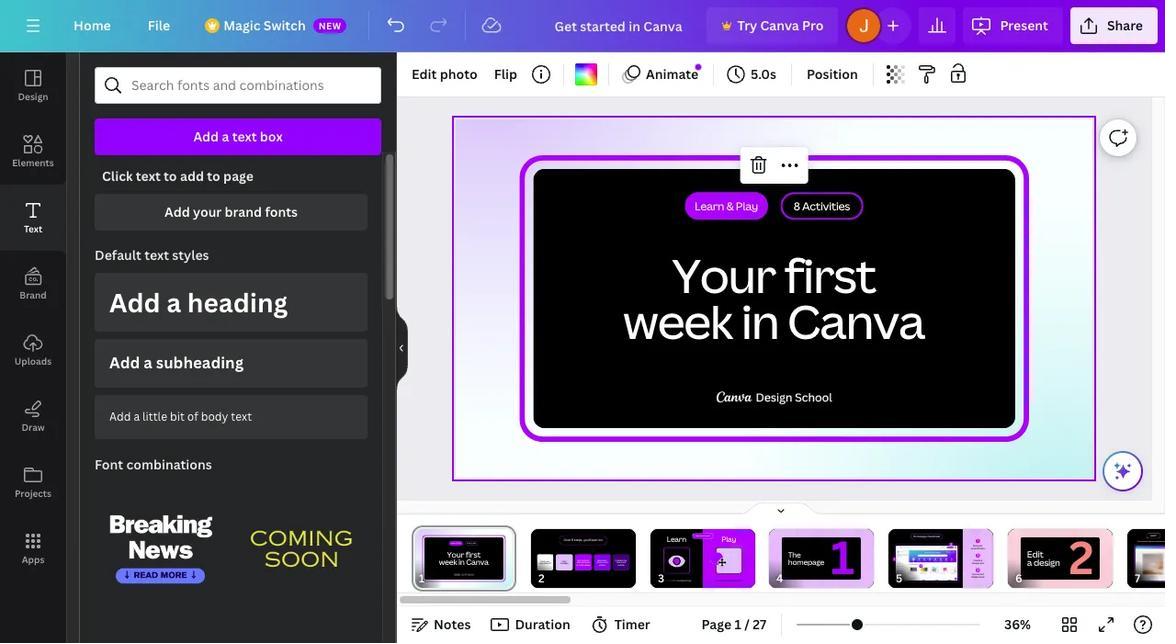 Task type: describe. For each thing, give the bounding box(es) containing it.
it
[[733, 580, 735, 582]]

try
[[738, 17, 757, 34]]

your for projects
[[978, 545, 983, 548]]

and inside collaborate, share and publish
[[622, 561, 626, 564]]

flip
[[494, 65, 517, 83]]

canva inside button
[[761, 17, 799, 34]]

share button
[[1071, 7, 1158, 44]]

new image
[[695, 64, 702, 70]]

a left video
[[669, 580, 670, 582]]

1 inside 'button'
[[735, 616, 742, 633]]

text
[[24, 222, 42, 235]]

videos
[[599, 564, 605, 566]]

edit photo
[[412, 65, 478, 83]]

elements button
[[0, 119, 66, 185]]

text inside button
[[232, 128, 257, 145]]

way
[[540, 562, 543, 565]]

1 right homepage
[[831, 526, 855, 588]]

and right edit
[[1160, 541, 1162, 543]]

magic switch
[[224, 17, 306, 34]]

duration
[[515, 616, 570, 633]]

draw
[[22, 421, 45, 434]]

design inside "find your projects here create a design here find recent designs here"
[[972, 562, 979, 565]]

1 right the homepage 1
[[894, 558, 895, 562]]

0 vertical spatial here
[[980, 548, 985, 550]]

1 horizontal spatial 3
[[977, 568, 979, 573]]

to for click text to add to page
[[207, 167, 220, 185]]

interact
[[714, 580, 723, 582]]

animate button
[[617, 60, 706, 89]]

work
[[597, 559, 602, 562]]

27
[[753, 616, 767, 633]]

1 up projects
[[977, 539, 979, 544]]

main menu bar
[[0, 0, 1165, 52]]

apps
[[22, 553, 44, 566]]

1 horizontal spatial 2
[[977, 553, 979, 558]]

find your way around
[[540, 560, 551, 565]]

styles
[[172, 246, 209, 264]]

add a text box button
[[95, 119, 381, 155]]

happen
[[735, 580, 743, 582]]

work with photos and videos
[[597, 559, 608, 566]]

add for add a heading
[[109, 285, 161, 320]]

pro
[[802, 17, 824, 34]]

projects button
[[0, 449, 66, 516]]

page 1 / 27 button
[[694, 610, 774, 640]]

box
[[260, 128, 283, 145]]

brand
[[225, 203, 262, 221]]

side panel tab list
[[0, 52, 66, 582]]

a inside "find your projects here create a design here find recent designs here"
[[981, 560, 983, 563]]

notes
[[434, 616, 471, 633]]

2 horizontal spatial 2
[[1069, 526, 1094, 588]]

week in canva
[[623, 290, 925, 353]]

get inspired with elements and templates
[[576, 559, 590, 566]]

1 horizontal spatial edit a design
[[1027, 549, 1060, 569]]

watch
[[662, 580, 669, 582]]

position
[[807, 65, 858, 83]]

5.0s
[[751, 65, 777, 83]]

Search fonts and combinations search field
[[131, 68, 345, 103]]

default
[[95, 246, 141, 264]]

collaborate, share and publish
[[615, 559, 627, 566]]

of
[[187, 409, 198, 424]]

fonts
[[265, 203, 298, 221]]

home link
[[59, 7, 126, 44]]

heading
[[187, 285, 288, 320]]

add for add a subheading
[[109, 352, 140, 373]]

a right the around
[[561, 562, 562, 565]]

page 1 / 27
[[702, 616, 767, 633]]

0 horizontal spatial 2
[[951, 542, 952, 547]]

templates
[[580, 564, 590, 566]]

recent
[[977, 573, 984, 576]]

click and watch how to add, edit and resiz button
[[1127, 529, 1165, 588]]

add for add a little bit of body text
[[109, 409, 131, 424]]

2 vertical spatial find
[[972, 573, 977, 576]]

and left make in the right bottom of the page
[[723, 580, 727, 582]]

notes button
[[404, 610, 478, 640]]

file
[[148, 17, 170, 34]]

in
[[741, 290, 779, 353]]

your for way
[[545, 560, 550, 563]]

font
[[95, 456, 123, 473]]

home
[[74, 17, 111, 34]]

switch
[[264, 17, 306, 34]]

click for click and watch how to add, edit and resiz
[[1137, 541, 1141, 543]]

share
[[1107, 17, 1143, 34]]

your first
[[672, 244, 876, 307]]

Page title text field
[[433, 570, 440, 588]]

and inside get inspired with elements and templates
[[576, 564, 580, 566]]

design
[[18, 90, 48, 103]]

edit inside dropdown button
[[412, 65, 437, 83]]

with inside work with photos and videos
[[603, 559, 607, 562]]

get
[[577, 559, 581, 562]]

canva assistant image
[[1112, 460, 1134, 483]]

no color image
[[575, 63, 597, 85]]

add a subheading button
[[95, 339, 368, 388]]

around
[[544, 562, 551, 565]]

a inside 'button'
[[134, 409, 140, 424]]

uploads button
[[0, 317, 66, 383]]

0 horizontal spatial edit a design
[[561, 560, 568, 565]]

play
[[721, 535, 736, 545]]

file button
[[133, 7, 185, 44]]

brand button
[[0, 251, 66, 317]]

how inside the click and watch how to add, edit and resiz button
[[1148, 541, 1151, 543]]

click text to add to page
[[102, 167, 254, 185]]

share
[[616, 561, 622, 564]]

photos
[[597, 561, 604, 564]]

Design title text field
[[540, 7, 699, 44]]

week
[[623, 290, 732, 353]]

animate
[[646, 65, 699, 83]]

0 horizontal spatial how
[[687, 580, 691, 582]]

bit
[[170, 409, 185, 424]]

little
[[143, 409, 167, 424]]

try canva pro button
[[706, 7, 839, 44]]

page
[[702, 616, 732, 633]]

watch a video and learn how interact and make it happen
[[662, 580, 743, 582]]



Task type: locate. For each thing, give the bounding box(es) containing it.
text left styles
[[144, 246, 169, 264]]

new
[[319, 19, 342, 32]]

default text styles
[[95, 246, 209, 264]]

edit left photo in the left of the page
[[412, 65, 437, 83]]

1 vertical spatial how
[[687, 580, 691, 582]]

text
[[232, 128, 257, 145], [136, 167, 161, 185], [144, 246, 169, 264], [231, 409, 252, 424]]

add for add a text box
[[193, 128, 219, 145]]

0 horizontal spatial click
[[102, 167, 133, 185]]

1 horizontal spatial your
[[545, 560, 550, 563]]

a up page
[[222, 128, 229, 145]]

your up create
[[978, 545, 983, 548]]

to
[[164, 167, 177, 185], [207, 167, 220, 185], [1152, 541, 1153, 543]]

click for click text to add to page
[[102, 167, 133, 185]]

add inside button
[[165, 203, 190, 221]]

add left the "subheading"
[[109, 352, 140, 373]]

designs
[[972, 576, 980, 579]]

a right "find your projects here create a design here find recent designs here"
[[1027, 557, 1032, 569]]

timer button
[[585, 610, 658, 640]]

design up recent
[[972, 562, 979, 565]]

page
[[223, 167, 254, 185]]

a left little
[[134, 409, 140, 424]]

resiz
[[1163, 541, 1165, 543]]

here right projects
[[980, 548, 985, 550]]

text inside 'button'
[[231, 409, 252, 424]]

canva
[[761, 17, 799, 34], [787, 290, 925, 353]]

1 vertical spatial here
[[979, 562, 984, 565]]

3 up recent
[[977, 568, 979, 573]]

add a heading
[[109, 285, 288, 320]]

find left get
[[541, 560, 545, 563]]

0 horizontal spatial design
[[562, 562, 568, 565]]

your left brand
[[193, 203, 222, 221]]

1 horizontal spatial edit
[[562, 560, 566, 563]]

add inside 'button'
[[109, 409, 131, 424]]

font combinations
[[95, 456, 212, 473]]

add a little bit of body text button
[[95, 395, 368, 439]]

group
[[95, 472, 227, 616]]

add left little
[[109, 409, 131, 424]]

learn
[[681, 580, 686, 582]]

2 horizontal spatial design
[[1034, 557, 1060, 569]]

how
[[1148, 541, 1151, 543], [687, 580, 691, 582]]

find for way
[[541, 560, 545, 563]]

duration button
[[486, 610, 578, 640]]

a down styles
[[167, 285, 181, 320]]

to for click and watch how to add, edit and resiz
[[1152, 541, 1153, 543]]

1 vertical spatial click
[[1137, 541, 1141, 543]]

edit
[[412, 65, 437, 83], [1027, 549, 1043, 560], [562, 560, 566, 563]]

1 horizontal spatial to
[[207, 167, 220, 185]]

0 horizontal spatial your
[[193, 203, 222, 221]]

click and watch how to add, edit and resiz
[[1137, 541, 1165, 543]]

click left watch at the bottom of the page
[[1137, 541, 1141, 543]]

add inside button
[[193, 128, 219, 145]]

edit a design right "find your projects here create a design here find recent designs here"
[[1027, 549, 1060, 569]]

find left recent
[[972, 573, 977, 576]]

1 vertical spatial find
[[541, 560, 545, 563]]

click inside the click and watch how to add, edit and resiz button
[[1137, 541, 1141, 543]]

1 left /
[[735, 616, 742, 633]]

to left add,
[[1152, 541, 1153, 543]]

homepage
[[789, 557, 825, 567]]

find up create
[[973, 545, 978, 548]]

present button
[[964, 7, 1063, 44]]

add a text box
[[193, 128, 283, 145]]

publish
[[618, 564, 625, 566]]

here right designs
[[980, 576, 985, 579]]

2 horizontal spatial to
[[1152, 541, 1153, 543]]

and down get
[[576, 564, 580, 566]]

36%
[[1005, 616, 1031, 633]]

design right the around
[[562, 562, 568, 565]]

with inside get inspired with elements and templates
[[577, 561, 581, 564]]

hide image
[[396, 304, 408, 392]]

a left the "subheading"
[[144, 352, 152, 373]]

the homepage 1
[[789, 526, 855, 588]]

find inside find your way around
[[541, 560, 545, 563]]

with right work
[[603, 559, 607, 562]]

page 1 image
[[412, 529, 516, 588]]

design up 36% dropdown button
[[1034, 557, 1060, 569]]

2 horizontal spatial edit
[[1027, 549, 1043, 560]]

1 horizontal spatial how
[[1148, 541, 1151, 543]]

1
[[831, 526, 855, 588], [977, 539, 979, 544], [894, 558, 895, 562], [735, 616, 742, 633]]

subheading
[[156, 352, 244, 373]]

watch
[[1144, 541, 1148, 543]]

36% button
[[988, 610, 1048, 640]]

add
[[180, 167, 204, 185]]

photo
[[440, 65, 478, 83]]

projects
[[971, 548, 980, 550]]

with left elements
[[577, 561, 581, 564]]

edit right "find your projects here create a design here find recent designs here"
[[1027, 549, 1043, 560]]

2 vertical spatial here
[[980, 576, 985, 579]]

first
[[784, 244, 876, 307]]

design button
[[0, 52, 66, 119]]

a inside button
[[222, 128, 229, 145]]

text left add
[[136, 167, 161, 185]]

add down click text to add to page
[[165, 203, 190, 221]]

position button
[[800, 60, 866, 89]]

and left watch at the bottom of the page
[[1141, 541, 1144, 543]]

0 vertical spatial click
[[102, 167, 133, 185]]

add down default
[[109, 285, 161, 320]]

add up add
[[193, 128, 219, 145]]

combinations
[[126, 456, 212, 473]]

edit a design
[[1027, 549, 1060, 569], [561, 560, 568, 565]]

projects
[[15, 487, 51, 500]]

here
[[980, 548, 985, 550], [979, 562, 984, 565], [980, 576, 985, 579]]

collaborate,
[[615, 559, 627, 562]]

the
[[789, 550, 801, 560]]

here up recent
[[979, 562, 984, 565]]

0 vertical spatial find
[[973, 545, 978, 548]]

0 vertical spatial your
[[193, 203, 222, 221]]

text right body
[[231, 409, 252, 424]]

0 horizontal spatial to
[[164, 167, 177, 185]]

uploads
[[15, 355, 52, 368]]

a right create
[[981, 560, 983, 563]]

edit photo button
[[404, 60, 485, 89]]

3 left "find your projects here create a design here find recent designs here"
[[921, 564, 922, 568]]

1 horizontal spatial click
[[1137, 541, 1141, 543]]

find for projects
[[973, 545, 978, 548]]

2 up create
[[977, 553, 979, 558]]

0 horizontal spatial with
[[577, 561, 581, 564]]

your inside find your way around
[[545, 560, 550, 563]]

add a heading button
[[95, 273, 368, 332]]

2 vertical spatial your
[[545, 560, 550, 563]]

timer
[[615, 616, 650, 633]]

your for brand
[[193, 203, 222, 221]]

add your brand fonts button
[[95, 194, 368, 231]]

learn
[[667, 535, 686, 545]]

how right watch at the bottom of the page
[[1148, 541, 1151, 543]]

to right add
[[207, 167, 220, 185]]

0 vertical spatial canva
[[761, 17, 799, 34]]

inspired
[[581, 559, 589, 562]]

add your brand fonts
[[165, 203, 298, 221]]

3
[[921, 564, 922, 568], [977, 568, 979, 573]]

0 vertical spatial how
[[1148, 541, 1151, 543]]

to left add
[[164, 167, 177, 185]]

and left learn at bottom right
[[677, 580, 681, 582]]

your inside "find your projects here create a design here find recent designs here"
[[978, 545, 983, 548]]

add for add your brand fonts
[[165, 203, 190, 221]]

make
[[727, 580, 733, 582]]

your inside button
[[193, 203, 222, 221]]

your right way
[[545, 560, 550, 563]]

find
[[973, 545, 978, 548], [541, 560, 545, 563], [972, 573, 977, 576]]

2 left the click and watch how to add, edit and resiz button
[[1069, 526, 1094, 588]]

1 horizontal spatial design
[[972, 562, 979, 565]]

click left add
[[102, 167, 133, 185]]

hide pages image
[[737, 502, 825, 517]]

edit a design left get
[[561, 560, 568, 565]]

add a subheading
[[109, 352, 244, 373]]

and right photos
[[604, 561, 608, 564]]

1 horizontal spatial with
[[603, 559, 607, 562]]

to inside button
[[1152, 541, 1153, 543]]

text button
[[0, 185, 66, 251]]

elements
[[12, 156, 54, 169]]

edit left get
[[562, 560, 566, 563]]

design
[[1034, 557, 1060, 569], [972, 562, 979, 565], [562, 562, 568, 565]]

2 horizontal spatial your
[[978, 545, 983, 548]]

2 left "find your projects here create a design here find recent designs here"
[[951, 542, 952, 547]]

1 vertical spatial your
[[978, 545, 983, 548]]

and inside work with photos and videos
[[604, 561, 608, 564]]

click
[[102, 167, 133, 185], [1137, 541, 1141, 543]]

text left box
[[232, 128, 257, 145]]

0 horizontal spatial edit
[[412, 65, 437, 83]]

5.0s button
[[722, 60, 784, 89]]

create
[[974, 560, 981, 563]]

try canva pro
[[738, 17, 824, 34]]

draw button
[[0, 383, 66, 449]]

how right learn at bottom right
[[687, 580, 691, 582]]

your
[[672, 244, 776, 307]]

1 vertical spatial canva
[[787, 290, 925, 353]]

and right share
[[622, 561, 626, 564]]

0 horizontal spatial 3
[[921, 564, 922, 568]]

elements
[[581, 561, 590, 564]]

/
[[745, 616, 750, 633]]

2
[[1069, 526, 1094, 588], [951, 542, 952, 547], [977, 553, 979, 558]]

find your projects here create a design here find recent designs here
[[971, 545, 985, 579]]

edit
[[1157, 541, 1159, 543]]

body
[[201, 409, 228, 424]]



Task type: vqa. For each thing, say whether or not it's contained in the screenshot.
rightmost images
no



